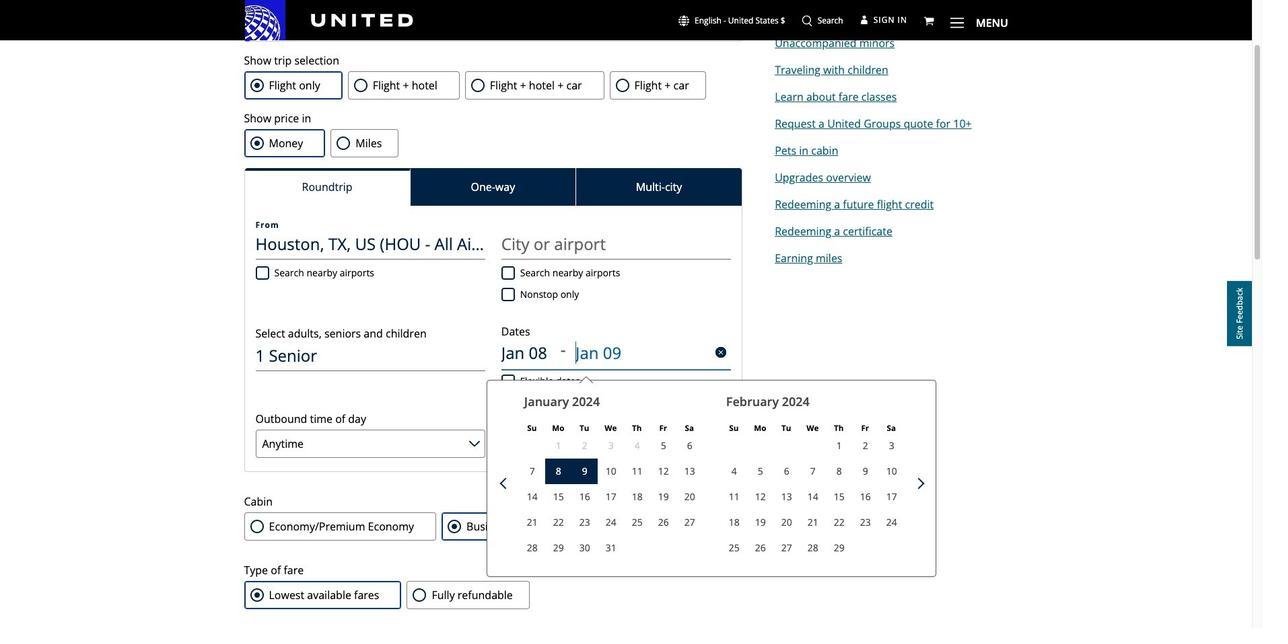 Task type: vqa. For each thing, say whether or not it's contained in the screenshot.
Carousel buttons element on the right of the page
no



Task type: locate. For each thing, give the bounding box(es) containing it.
tab list
[[245, 168, 742, 206]]

0 horizontal spatial city or airport text field
[[255, 229, 485, 260]]

Number of travelers, 1 Senior, enter to open and update number of travelers text field
[[255, 341, 485, 372]]

clear dates image
[[716, 347, 726, 358]]

alert
[[244, 3, 743, 42]]

City or airport text field
[[255, 229, 485, 260], [501, 229, 731, 260]]

move forward to switch to the next month. image
[[913, 478, 924, 490]]

view cart, click to view list of recently searched saved trips. image
[[924, 15, 934, 26]]

1 city or airport text field from the left
[[255, 229, 485, 260]]

united logo link to homepage image
[[245, 0, 413, 40]]

Depart text field
[[501, 337, 561, 368]]

1 horizontal spatial city or airport text field
[[501, 229, 731, 260]]



Task type: describe. For each thing, give the bounding box(es) containing it.
move backward to switch to the previous month. image
[[500, 478, 511, 490]]

currently in english united states	$ enter to change image
[[679, 15, 689, 26]]

enter your departing city, airport name, or airport code. element
[[255, 221, 279, 230]]

Return text field
[[576, 337, 652, 368]]

calendar application
[[495, 381, 1262, 587]]

2 city or airport text field from the left
[[501, 229, 731, 260]]



